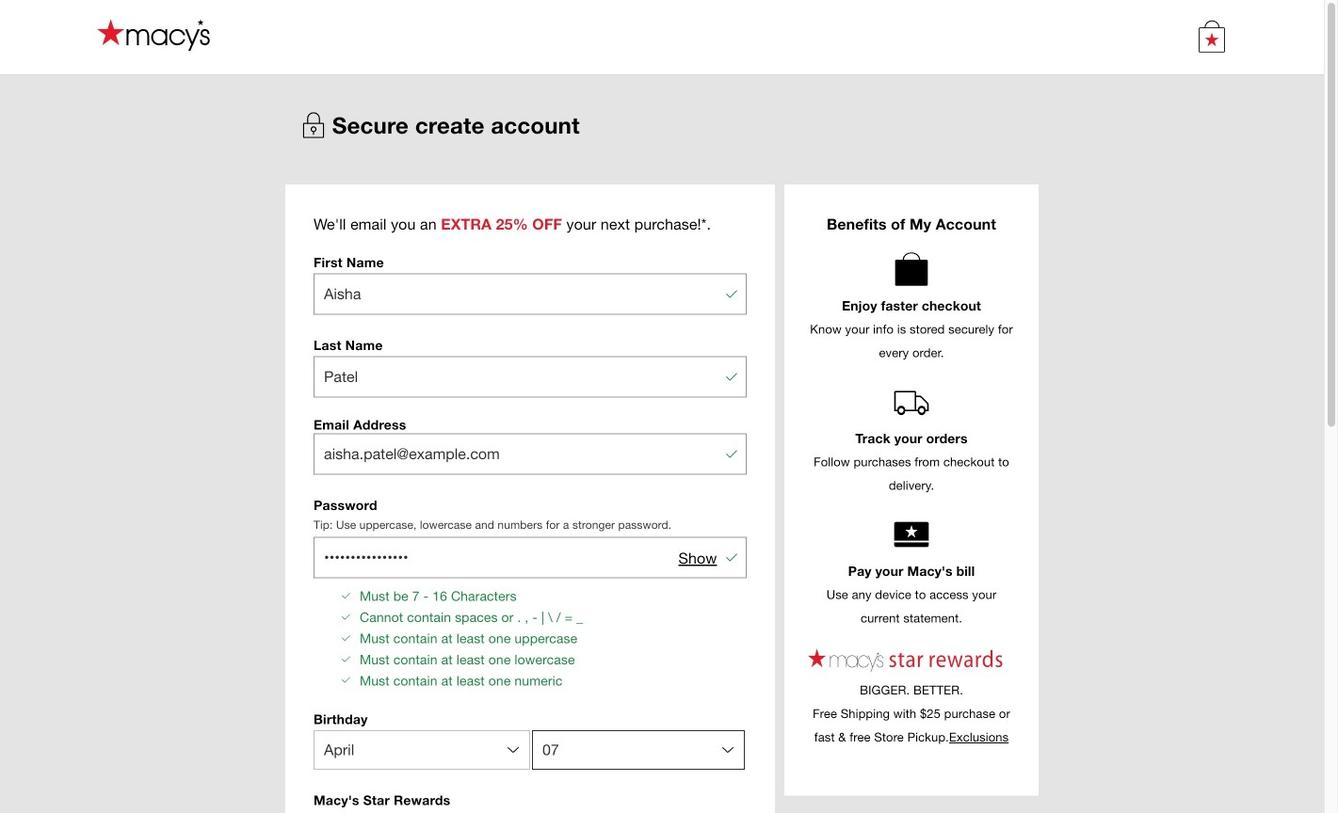 Task type: describe. For each thing, give the bounding box(es) containing it.
2 ui checkmark validate small image from the top
[[339, 674, 353, 688]]

1 ui checkmark validate small image from the top
[[339, 610, 353, 624]]

3 ui checkmark validate small image from the top
[[339, 653, 353, 667]]



Task type: vqa. For each thing, say whether or not it's contained in the screenshot.
Kors
no



Task type: locate. For each thing, give the bounding box(es) containing it.
2 ui checkmark validate small image from the top
[[339, 631, 353, 646]]

1 ui checkmark validate small image from the top
[[339, 589, 353, 603]]

None text field
[[314, 356, 747, 398]]

0 vertical spatial ui checkmark validate small image
[[339, 610, 353, 624]]

0 vertical spatial ui checkmark validate small image
[[339, 589, 353, 603]]

main content
[[285, 185, 775, 814]]

gen secure bk huge image
[[300, 111, 328, 139]]

1 vertical spatial ui checkmark validate small image
[[339, 674, 353, 688]]

None text field
[[314, 274, 747, 315]]

1 vertical spatial ui checkmark validate small image
[[339, 631, 353, 646]]

2 vertical spatial ui checkmark validate small image
[[339, 653, 353, 667]]

ui checkmark validate small image
[[339, 589, 353, 603], [339, 631, 353, 646], [339, 653, 353, 667]]

None email field
[[314, 434, 747, 475]]

None password field
[[314, 538, 747, 579]]

shopping bag has 0 items image
[[1197, 17, 1227, 55]]

ui checkmark validate small image
[[339, 610, 353, 624], [339, 674, 353, 688]]



